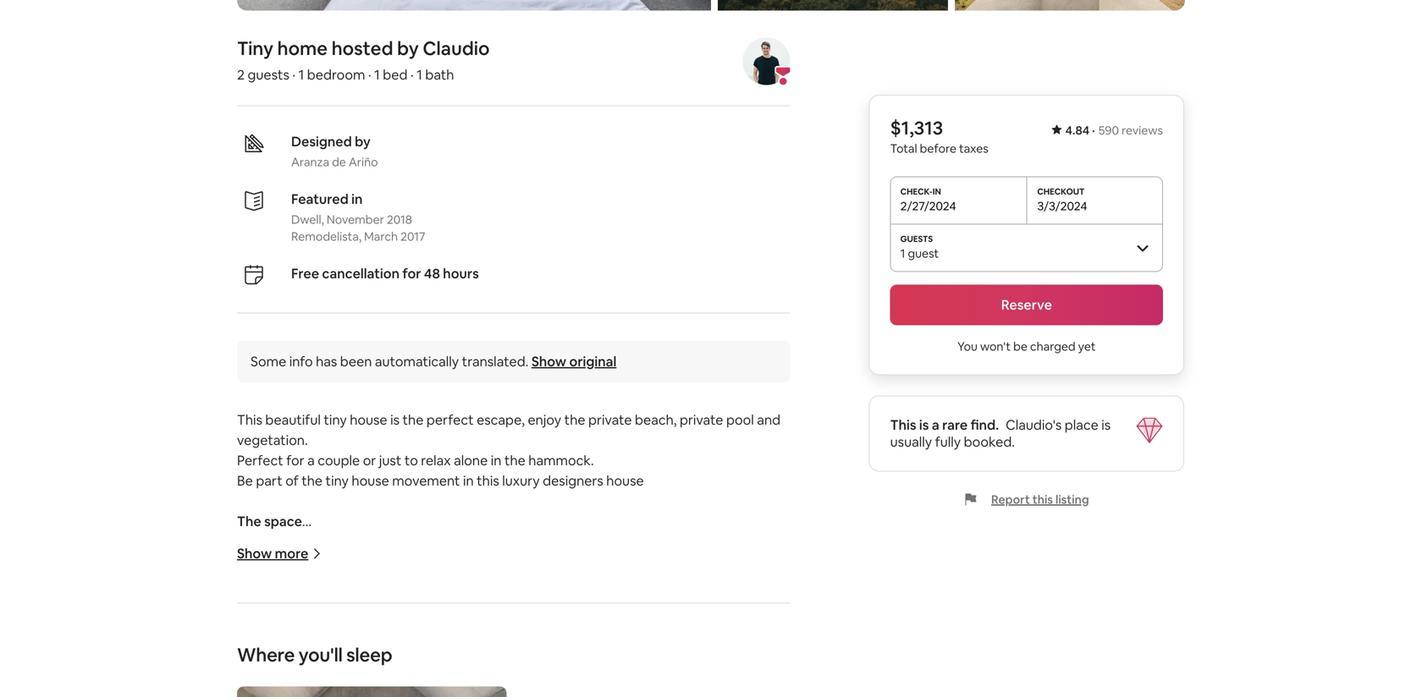 Task type: vqa. For each thing, say whether or not it's contained in the screenshot.
Listing in the bottom of the page
yes



Task type: locate. For each thing, give the bounding box(es) containing it.
1 vertical spatial couple
[[381, 554, 423, 571]]

2 horizontal spatial this
[[1033, 493, 1054, 508]]

where you'll sleep region
[[230, 644, 797, 698]]

private left beach,
[[589, 412, 632, 429]]

tiny inside 'tiny home hosted by claudio 2 guests · 1 bedroom · 1 bed · 1 bath'
[[237, 36, 274, 60]]

enjoy up isolated
[[237, 554, 271, 571]]

2 vertical spatial enjoy
[[669, 615, 702, 632]]

place inside the 'inspired by henry david thoreau's "walden", casa tiny is a place to escape from society, enjoy a simple life for a couple of days, a week or a month in this minimal, low-impact, isolated abode.'
[[599, 534, 633, 551]]

of down thoreau's
[[426, 554, 439, 571]]

1 horizontal spatial by
[[355, 133, 371, 150]]

is right claudio's
[[1102, 417, 1111, 434]]

2 vertical spatial this
[[608, 554, 630, 571]]

1 vertical spatial or
[[524, 554, 537, 571]]

room with a view image down sleep
[[237, 687, 507, 698]]

1 horizontal spatial or
[[524, 554, 537, 571]]

0 horizontal spatial place
[[466, 676, 500, 693]]

by up ariño
[[355, 133, 371, 150]]

2 horizontal spatial enjoy
[[669, 615, 702, 632]]

this
[[477, 473, 500, 490], [1033, 493, 1054, 508], [608, 554, 630, 571]]

1 left guest
[[901, 246, 906, 261]]

is right area
[[352, 615, 361, 632]]

0 horizontal spatial this
[[477, 473, 500, 490]]

a left "rare"
[[932, 417, 940, 434]]

2 vertical spatial to
[[503, 676, 517, 693]]

1 private from the left
[[589, 412, 632, 429]]

the space
[[237, 513, 302, 531]]

this for this beautiful tiny house is the perfect escape, enjoy the private beach, private pool and vegetation. perfect for a couple or just to relax alone in the hammock. be part of the tiny house movement in this luxury designers house
[[237, 412, 262, 429]]

hangout,
[[435, 615, 491, 632]]

0 vertical spatial enjoy
[[528, 412, 562, 429]]

1 vertical spatial to
[[636, 534, 649, 551]]

a left remote
[[407, 676, 414, 693]]

0 horizontal spatial of
[[286, 473, 299, 490]]

0 vertical spatial place
[[1065, 417, 1099, 434]]

0 horizontal spatial this
[[237, 412, 262, 429]]

is inside the claudio's place is usually fully booked.
[[1102, 417, 1111, 434]]

1 horizontal spatial enjoy
[[528, 412, 562, 429]]

tiny right beautiful
[[324, 412, 347, 429]]

the
[[237, 513, 261, 531], [237, 615, 261, 632]]

from inside the 'inspired by henry david thoreau's "walden", casa tiny is a place to escape from society, enjoy a simple life for a couple of days, a week or a month in this minimal, low-impact, isolated abode.'
[[700, 534, 731, 551]]

0 vertical spatial tiny
[[324, 412, 347, 429]]

590
[[1099, 123, 1120, 138]]

tiny up month
[[548, 534, 574, 551]]

private left pool
[[680, 412, 724, 429]]

1 horizontal spatial show
[[532, 353, 567, 370]]

ideal
[[237, 676, 267, 693]]

2 horizontal spatial to
[[636, 534, 649, 551]]

1 horizontal spatial perfect
[[427, 412, 474, 429]]

couple inside the this beautiful tiny house is the perfect escape, enjoy the private beach, private pool and vegetation. perfect for a couple or just to relax alone in the hammock. be part of the tiny house movement in this luxury designers house
[[318, 452, 360, 470]]

month
[[550, 554, 591, 571]]

or down casa
[[524, 554, 537, 571]]

48
[[424, 265, 440, 282]]

reviews
[[1122, 123, 1164, 138]]

yet
[[1079, 339, 1096, 354]]

4.84 · 590 reviews
[[1066, 123, 1164, 138]]

room with a view image
[[237, 0, 711, 11], [237, 687, 507, 698]]

place right claudio's
[[1065, 417, 1099, 434]]

0 vertical spatial this
[[477, 473, 500, 490]]

the for the big table area is perfect for hangout, use the hammock while you enjoy the perfect book.
[[237, 615, 261, 632]]

1 vertical spatial from
[[560, 676, 590, 693]]

enjoy
[[528, 412, 562, 429], [237, 554, 271, 571], [669, 615, 702, 632]]

1 the from the top
[[237, 513, 261, 531]]

some
[[251, 353, 286, 370]]

0 horizontal spatial enjoy
[[237, 554, 271, 571]]

house up just
[[350, 412, 388, 429]]

of inside the this beautiful tiny house is the perfect escape, enjoy the private beach, private pool and vegetation. perfect for a couple or just to relax alone in the hammock. be part of the tiny house movement in this luxury designers house
[[286, 473, 299, 490]]

the
[[403, 412, 424, 429], [565, 412, 586, 429], [505, 452, 526, 470], [302, 473, 323, 490], [519, 615, 540, 632], [705, 615, 726, 632], [593, 676, 614, 693]]

to right just
[[405, 452, 418, 470]]

home
[[278, 36, 328, 60]]

table
[[287, 615, 319, 632]]

2/27/2024
[[901, 199, 957, 214]]

for left the hangout,
[[414, 615, 432, 632]]

0 horizontal spatial to
[[405, 452, 418, 470]]

in up november
[[352, 190, 363, 208]]

this beautiful tiny house is the perfect escape, enjoy the private beach, private pool and vegetation. perfect for a couple or just to relax alone in the hammock. be part of the tiny house movement in this luxury designers house
[[237, 412, 784, 490]]

0 vertical spatial couple
[[318, 452, 360, 470]]

the inside the big table area is perfect for hangout, use the hammock while you enjoy the perfect book.
[[237, 615, 261, 632]]

has
[[316, 353, 337, 370]]

in right month
[[594, 554, 605, 571]]

this is a rare find.
[[891, 417, 1000, 434]]

0 vertical spatial tiny
[[237, 36, 274, 60]]

looking
[[338, 676, 383, 693]]

the up book. on the bottom
[[237, 615, 261, 632]]

1 vertical spatial of
[[426, 554, 439, 571]]

perfect up relax
[[427, 412, 474, 429]]

2 room with a view image from the top
[[237, 687, 507, 698]]

for right life
[[349, 554, 367, 571]]

november
[[327, 212, 384, 227]]

enjoy right you
[[669, 615, 702, 632]]

0 vertical spatial of
[[286, 473, 299, 490]]

·
[[293, 66, 296, 83], [368, 66, 371, 83], [411, 66, 414, 83], [1093, 123, 1096, 138]]

or inside the this beautiful tiny house is the perfect escape, enjoy the private beach, private pool and vegetation. perfect for a couple or just to relax alone in the hammock. be part of the tiny house movement in this luxury designers house
[[363, 452, 376, 470]]

1 vertical spatial place
[[599, 534, 633, 551]]

info
[[289, 353, 313, 370]]

this down alone at the left bottom
[[477, 473, 500, 490]]

this left "fully"
[[891, 417, 917, 434]]

show left "original"
[[532, 353, 567, 370]]

for inside the big table area is perfect for hangout, use the hammock while you enjoy the perfect book.
[[414, 615, 432, 632]]

this inside the this beautiful tiny house is the perfect escape, enjoy the private beach, private pool and vegetation. perfect for a couple or just to relax alone in the hammock. be part of the tiny house movement in this luxury designers house
[[237, 412, 262, 429]]

beach,
[[635, 412, 677, 429]]

1 horizontal spatial from
[[700, 534, 731, 551]]

1 horizontal spatial private
[[680, 412, 724, 429]]

private
[[589, 412, 632, 429], [680, 412, 724, 429]]

some info has been automatically translated. show original
[[251, 353, 617, 370]]

0 horizontal spatial couple
[[318, 452, 360, 470]]

1 horizontal spatial tiny
[[548, 534, 574, 551]]

couple left just
[[318, 452, 360, 470]]

1 vertical spatial the
[[237, 615, 261, 632]]

featured in dwell, november 2018 remodelista, march 2017
[[291, 190, 426, 244]]

couple down thoreau's
[[381, 554, 423, 571]]

0 vertical spatial by
[[355, 133, 371, 150]]

perfect up sleep
[[364, 615, 411, 632]]

perfect inside the this beautiful tiny house is the perfect escape, enjoy the private beach, private pool and vegetation. perfect for a couple or just to relax alone in the hammock. be part of the tiny house movement in this luxury designers house
[[427, 412, 474, 429]]

from up low-
[[700, 534, 731, 551]]

1 vertical spatial show
[[237, 545, 272, 563]]

0 horizontal spatial from
[[560, 676, 590, 693]]

$1,313 total before taxes
[[891, 116, 989, 156]]

1 vertical spatial room with a view image
[[237, 687, 507, 698]]

place right remote
[[466, 676, 500, 693]]

david
[[349, 534, 384, 551]]

1 horizontal spatial couple
[[381, 554, 423, 571]]

relax
[[421, 452, 451, 470]]

enjoy right escape,
[[528, 412, 562, 429]]

use
[[494, 615, 516, 632]]

this left minimal,
[[608, 554, 630, 571]]

a down 'vegetation.'
[[308, 452, 315, 470]]

tiny home hosted by claudio 2 guests · 1 bedroom · 1 bed · 1 bath
[[237, 36, 490, 83]]

to
[[405, 452, 418, 470], [636, 534, 649, 551], [503, 676, 517, 693]]

the right you
[[705, 615, 726, 632]]

by
[[355, 133, 371, 150], [290, 534, 305, 551]]

0 horizontal spatial by
[[290, 534, 305, 551]]

report
[[992, 493, 1031, 508]]

from right scape
[[560, 676, 590, 693]]

automatically
[[375, 353, 459, 370]]

0 vertical spatial from
[[700, 534, 731, 551]]

escape,
[[477, 412, 525, 429]]

1 vertical spatial enjoy
[[237, 554, 271, 571]]

house down just
[[352, 473, 389, 490]]

people
[[291, 676, 335, 693]]

1 horizontal spatial of
[[426, 554, 439, 571]]

couple
[[318, 452, 360, 470], [381, 554, 423, 571]]

2 horizontal spatial place
[[1065, 417, 1099, 434]]

for inside the 'inspired by henry david thoreau's "walden", casa tiny is a place to escape from society, enjoy a simple life for a couple of days, a week or a month in this minimal, low-impact, isolated abode.'
[[349, 554, 367, 571]]

the up luxury
[[505, 452, 526, 470]]

or left just
[[363, 452, 376, 470]]

0 vertical spatial or
[[363, 452, 376, 470]]

0 vertical spatial room with a view image
[[237, 0, 711, 11]]

a down "inspired"
[[274, 554, 281, 571]]

claudio is a superhost. learn more about claudio. image
[[743, 38, 790, 85], [743, 38, 790, 85]]

0 vertical spatial to
[[405, 452, 418, 470]]

casa tiny near casa wabi image 5 image
[[955, 0, 1186, 10]]

1 horizontal spatial place
[[599, 534, 633, 551]]

enjoy inside the 'inspired by henry david thoreau's "walden", casa tiny is a place to escape from society, enjoy a simple life for a couple of days, a week or a month in this minimal, low-impact, isolated abode.'
[[237, 554, 271, 571]]

show up isolated
[[237, 545, 272, 563]]

2 vertical spatial place
[[466, 676, 500, 693]]

a down casa
[[540, 554, 547, 571]]

bed
[[383, 66, 408, 83]]

in right alone at the left bottom
[[491, 452, 502, 470]]

by inside the 'inspired by henry david thoreau's "walden", casa tiny is a place to escape from society, enjoy a simple life for a couple of days, a week or a month in this minimal, low-impact, isolated abode.'
[[290, 534, 305, 551]]

0 vertical spatial the
[[237, 513, 261, 531]]

tiny inside the 'inspired by henry david thoreau's "walden", casa tiny is a place to escape from society, enjoy a simple life for a couple of days, a week or a month in this minimal, low-impact, isolated abode.'
[[548, 534, 574, 551]]

or inside the 'inspired by henry david thoreau's "walden", casa tiny is a place to escape from society, enjoy a simple life for a couple of days, a week or a month in this minimal, low-impact, isolated abode.'
[[524, 554, 537, 571]]

1 vertical spatial by
[[290, 534, 305, 551]]

tiny up guests
[[237, 36, 274, 60]]

a up month
[[589, 534, 596, 551]]

1
[[299, 66, 304, 83], [374, 66, 380, 83], [417, 66, 423, 83], [901, 246, 906, 261]]

place left escape
[[599, 534, 633, 551]]

from
[[700, 534, 731, 551], [560, 676, 590, 693]]

for right ideal
[[270, 676, 288, 693]]

ariño
[[349, 154, 378, 170]]

henry
[[308, 534, 346, 551]]

0 horizontal spatial or
[[363, 452, 376, 470]]

tiny up henry
[[326, 473, 349, 490]]

taxes
[[960, 141, 989, 156]]

1 horizontal spatial this
[[608, 554, 630, 571]]

room with a view image up by claudio
[[237, 0, 711, 11]]

the up "inspired"
[[237, 513, 261, 531]]

by inside designed by aranza de ariño
[[355, 133, 371, 150]]

abode.
[[289, 574, 333, 592]]

space
[[264, 513, 302, 531]]

total
[[891, 141, 918, 156]]

where you'll sleep
[[237, 644, 392, 668]]

tiny
[[324, 412, 347, 429], [326, 473, 349, 490]]

perfect
[[427, 412, 474, 429], [364, 615, 411, 632], [729, 615, 777, 632]]

show more button
[[237, 545, 322, 563]]

movement
[[392, 473, 460, 490]]

show more
[[237, 545, 309, 563]]

a down david
[[370, 554, 378, 571]]

report this listing
[[992, 493, 1090, 508]]

reserve button
[[891, 285, 1164, 326]]

0 horizontal spatial show
[[237, 545, 272, 563]]

of
[[286, 473, 299, 490], [426, 554, 439, 571]]

place
[[1065, 417, 1099, 434], [599, 534, 633, 551], [466, 676, 500, 693]]

enjoy inside the big table area is perfect for hangout, use the hammock while you enjoy the perfect book.
[[669, 615, 702, 632]]

0 horizontal spatial private
[[589, 412, 632, 429]]

1 horizontal spatial this
[[891, 417, 917, 434]]

2 the from the top
[[237, 615, 261, 632]]

0 vertical spatial show
[[532, 353, 567, 370]]

usually
[[891, 434, 933, 451]]

this left listing
[[1033, 493, 1054, 508]]

the up relax
[[403, 412, 424, 429]]

of right part
[[286, 473, 299, 490]]

is up just
[[391, 412, 400, 429]]

1 left bed on the top left of page
[[374, 66, 380, 83]]

1 guest
[[901, 246, 939, 261]]

house
[[350, 412, 388, 429], [352, 473, 389, 490], [607, 473, 644, 490]]

in
[[352, 190, 363, 208], [491, 452, 502, 470], [463, 473, 474, 490], [594, 554, 605, 571]]

by up simple
[[290, 534, 305, 551]]

to inside the 'inspired by henry david thoreau's "walden", casa tiny is a place to escape from society, enjoy a simple life for a couple of days, a week or a month in this minimal, low-impact, isolated abode.'
[[636, 534, 649, 551]]

this up 'vegetation.'
[[237, 412, 262, 429]]

1 vertical spatial tiny
[[548, 534, 574, 551]]

perfect down 'impact,'
[[729, 615, 777, 632]]

report this listing button
[[965, 493, 1090, 508]]

2 private from the left
[[680, 412, 724, 429]]

0 horizontal spatial tiny
[[237, 36, 274, 60]]

to left scape
[[503, 676, 517, 693]]

2 horizontal spatial perfect
[[729, 615, 777, 632]]

tiny
[[237, 36, 274, 60], [548, 534, 574, 551]]

room with a view image inside where you'll sleep region
[[237, 687, 507, 698]]

by for designed
[[355, 133, 371, 150]]

lost in nature image
[[718, 0, 949, 10]]

for down 'vegetation.'
[[286, 452, 305, 470]]

is up month
[[576, 534, 586, 551]]

1 horizontal spatial to
[[503, 676, 517, 693]]

to up minimal,
[[636, 534, 649, 551]]

in inside featured in dwell, november 2018 remodelista, march 2017
[[352, 190, 363, 208]]



Task type: describe. For each thing, give the bounding box(es) containing it.
by for inspired
[[290, 534, 305, 551]]

in down alone at the left bottom
[[463, 473, 474, 490]]

aranza
[[291, 154, 330, 170]]

free
[[291, 265, 319, 282]]

be
[[1014, 339, 1028, 354]]

rare
[[943, 417, 968, 434]]

· right bed on the top left of page
[[411, 66, 414, 83]]

the for the space
[[237, 513, 261, 531]]

this inside the this beautiful tiny house is the perfect escape, enjoy the private beach, private pool and vegetation. perfect for a couple or just to relax alone in the hammock. be part of the tiny house movement in this luxury designers house
[[477, 473, 500, 490]]

translated.
[[462, 353, 529, 370]]

you won't be charged yet
[[958, 339, 1096, 354]]

house right designers
[[607, 473, 644, 490]]

city.
[[617, 676, 642, 693]]

the left city.
[[593, 676, 614, 693]]

for left 48
[[403, 265, 421, 282]]

you
[[643, 615, 666, 632]]

week
[[487, 554, 521, 571]]

scape
[[520, 676, 557, 693]]

you
[[958, 339, 978, 354]]

a inside the this beautiful tiny house is the perfect escape, enjoy the private beach, private pool and vegetation. perfect for a couple or just to relax alone in the hammock. be part of the tiny house movement in this luxury designers house
[[308, 452, 315, 470]]

place inside the claudio's place is usually fully booked.
[[1065, 417, 1099, 434]]

is inside the 'inspired by henry david thoreau's "walden", casa tiny is a place to escape from society, enjoy a simple life for a couple of days, a week or a month in this minimal, low-impact, isolated abode.'
[[576, 534, 586, 551]]

find.
[[971, 417, 1000, 434]]

claudio's
[[1006, 417, 1062, 434]]

designed
[[291, 133, 352, 150]]

original
[[570, 353, 617, 370]]

designers
[[543, 473, 604, 490]]

1 left bath
[[417, 66, 423, 83]]

escape
[[652, 534, 697, 551]]

enjoy inside the this beautiful tiny house is the perfect escape, enjoy the private beach, private pool and vegetation. perfect for a couple or just to relax alone in the hammock. be part of the tiny house movement in this luxury designers house
[[528, 412, 562, 429]]

this inside the 'inspired by henry david thoreau's "walden", casa tiny is a place to escape from society, enjoy a simple life for a couple of days, a week or a month in this minimal, low-impact, isolated abode.'
[[608, 554, 630, 571]]

by claudio
[[397, 36, 490, 60]]

a down "walden",
[[477, 554, 484, 571]]

the right use
[[519, 615, 540, 632]]

1 guest button
[[891, 224, 1164, 271]]

bath
[[425, 66, 454, 83]]

just
[[379, 452, 402, 470]]

reserve
[[1002, 296, 1053, 314]]

been
[[340, 353, 372, 370]]

claudio's place is usually fully booked.
[[891, 417, 1111, 451]]

cancellation
[[322, 265, 400, 282]]

where
[[237, 644, 295, 668]]

low-
[[688, 554, 715, 571]]

more
[[275, 545, 309, 563]]

guests
[[248, 66, 290, 83]]

is left "fully"
[[920, 417, 929, 434]]

for inside the this beautiful tiny house is the perfect escape, enjoy the private beach, private pool and vegetation. perfect for a couple or just to relax alone in the hammock. be part of the tiny house movement in this luxury designers house
[[286, 452, 305, 470]]

is inside the big table area is perfect for hangout, use the hammock while you enjoy the perfect book.
[[352, 615, 361, 632]]

life
[[328, 554, 346, 571]]

hours
[[443, 265, 479, 282]]

4.84
[[1066, 123, 1090, 138]]

big
[[264, 615, 284, 632]]

free cancellation for 48 hours
[[291, 265, 479, 282]]

show original button
[[532, 353, 617, 370]]

while
[[608, 615, 640, 632]]

1 room with a view image from the top
[[237, 0, 711, 11]]

2018
[[387, 212, 412, 227]]

bedroom
[[307, 66, 365, 83]]

featured
[[291, 190, 349, 208]]

1 inside popup button
[[901, 246, 906, 261]]

for right looking
[[386, 676, 404, 693]]

perfect
[[237, 452, 283, 470]]

$1,313
[[891, 116, 944, 140]]

book.
[[237, 635, 272, 652]]

alone
[[454, 452, 488, 470]]

remodelista,
[[291, 229, 362, 244]]

march
[[364, 229, 398, 244]]

· left bed on the top left of page
[[368, 66, 371, 83]]

couple inside the 'inspired by henry david thoreau's "walden", casa tiny is a place to escape from society, enjoy a simple life for a couple of days, a week or a month in this minimal, low-impact, isolated abode.'
[[381, 554, 423, 571]]

hammock
[[543, 615, 605, 632]]

simple
[[284, 554, 325, 571]]

hammock.
[[529, 452, 594, 470]]

inspired by henry david thoreau's "walden", casa tiny is a place to escape from society, enjoy a simple life for a couple of days, a week or a month in this minimal, low-impact, isolated abode.
[[237, 534, 784, 592]]

ideal for people looking for a remote place to scape from the city.
[[237, 676, 642, 693]]

charged
[[1031, 339, 1076, 354]]

part
[[256, 473, 283, 490]]

of inside the 'inspired by henry david thoreau's "walden", casa tiny is a place to escape from society, enjoy a simple life for a couple of days, a week or a month in this minimal, low-impact, isolated abode.'
[[426, 554, 439, 571]]

vegetation.
[[237, 432, 308, 449]]

be
[[237, 473, 253, 490]]

this for this is a rare find.
[[891, 417, 917, 434]]

· left 590
[[1093, 123, 1096, 138]]

de
[[332, 154, 346, 170]]

beautiful
[[265, 412, 321, 429]]

days,
[[442, 554, 474, 571]]

area
[[322, 615, 349, 632]]

in inside the 'inspired by henry david thoreau's "walden", casa tiny is a place to escape from society, enjoy a simple life for a couple of days, a week or a month in this minimal, low-impact, isolated abode.'
[[594, 554, 605, 571]]

2017
[[401, 229, 426, 244]]

· right guests
[[293, 66, 296, 83]]

the big table area is perfect for hangout, use the hammock while you enjoy the perfect book.
[[237, 615, 780, 652]]

the up hammock.
[[565, 412, 586, 429]]

0 horizontal spatial perfect
[[364, 615, 411, 632]]

casa
[[514, 534, 545, 551]]

2
[[237, 66, 245, 83]]

and
[[757, 412, 781, 429]]

listing
[[1056, 493, 1090, 508]]

you'll
[[299, 644, 343, 668]]

designed by aranza de ariño
[[291, 133, 378, 170]]

1 down home
[[299, 66, 304, 83]]

hosted
[[332, 36, 393, 60]]

is inside the this beautiful tiny house is the perfect escape, enjoy the private beach, private pool and vegetation. perfect for a couple or just to relax alone in the hammock. be part of the tiny house movement in this luxury designers house
[[391, 412, 400, 429]]

fully
[[936, 434, 961, 451]]

1 vertical spatial tiny
[[326, 473, 349, 490]]

3/3/2024
[[1038, 199, 1088, 214]]

1 vertical spatial this
[[1033, 493, 1054, 508]]

impact,
[[715, 554, 762, 571]]

the right part
[[302, 473, 323, 490]]

to inside the this beautiful tiny house is the perfect escape, enjoy the private beach, private pool and vegetation. perfect for a couple or just to relax alone in the hammock. be part of the tiny house movement in this luxury designers house
[[405, 452, 418, 470]]

before
[[920, 141, 957, 156]]



